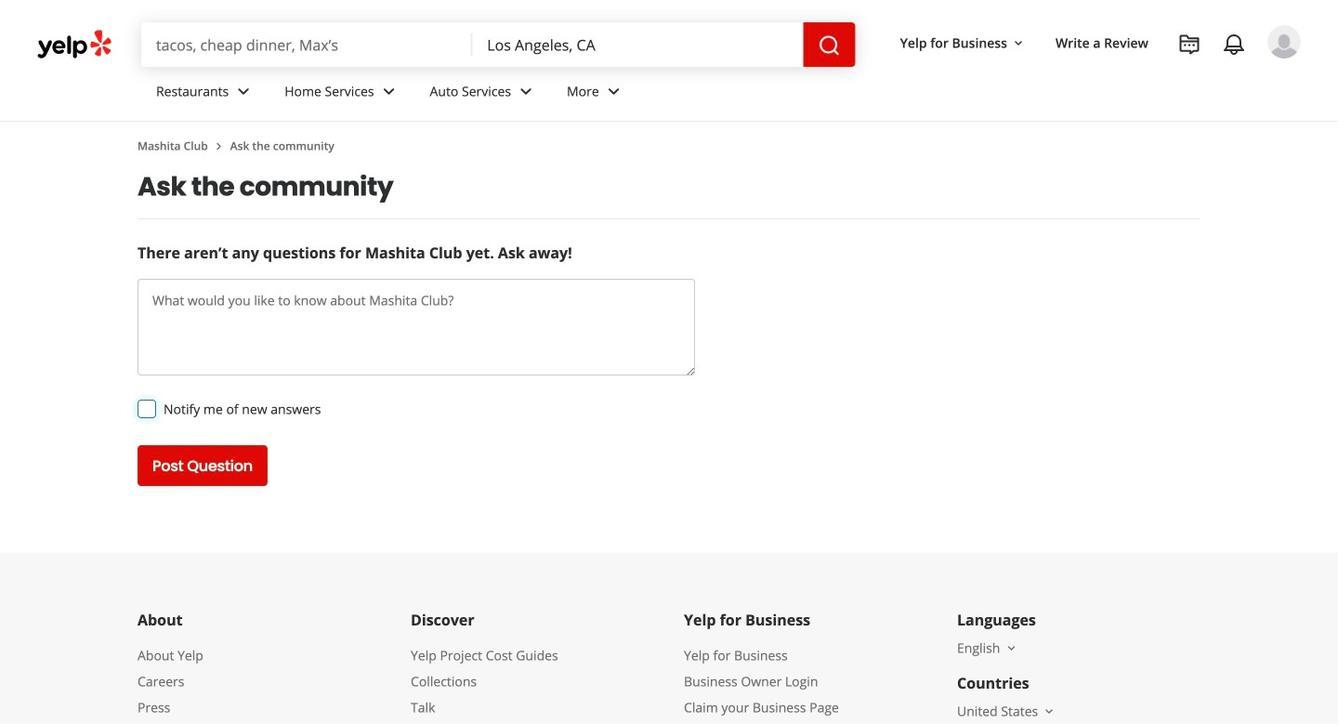 Task type: describe. For each thing, give the bounding box(es) containing it.
1 24 chevron down v2 image from the left
[[233, 80, 255, 103]]

2 24 chevron down v2 image from the left
[[378, 80, 400, 103]]

16 chevron down v2 image
[[1042, 704, 1057, 719]]

notifications image
[[1223, 33, 1245, 56]]

projects image
[[1179, 33, 1201, 56]]

search image
[[818, 34, 841, 57]]



Task type: vqa. For each thing, say whether or not it's contained in the screenshot.
Bob B. IMAGE
yes



Task type: locate. For each thing, give the bounding box(es) containing it.
24 chevron down v2 image
[[233, 80, 255, 103], [378, 80, 400, 103], [603, 80, 625, 103]]

0 horizontal spatial 24 chevron down v2 image
[[233, 80, 255, 103]]

2 none field from the left
[[487, 34, 789, 55]]

Near text field
[[487, 34, 789, 55]]

0 horizontal spatial none field
[[156, 34, 458, 55]]

24 chevron down v2 image
[[515, 80, 537, 103]]

None search field
[[141, 22, 859, 67]]

3 24 chevron down v2 image from the left
[[603, 80, 625, 103]]

16 chevron down v2 image
[[1011, 36, 1026, 51]]

none field find
[[156, 34, 458, 55]]

1 horizontal spatial 24 chevron down v2 image
[[378, 80, 400, 103]]

1 horizontal spatial none field
[[487, 34, 789, 55]]

1 none field from the left
[[156, 34, 458, 55]]

Find text field
[[156, 34, 458, 55]]

business categories element
[[141, 67, 1301, 121]]

user actions element
[[885, 23, 1327, 138]]

bob b. image
[[1268, 25, 1301, 59]]

2 horizontal spatial 24 chevron down v2 image
[[603, 80, 625, 103]]

What would you like to know about Mashita Club? text field
[[138, 279, 695, 375]]

None field
[[156, 34, 458, 55], [487, 34, 789, 55]]

none field near
[[487, 34, 789, 55]]

16 chevron right v2 image
[[212, 139, 226, 154]]



